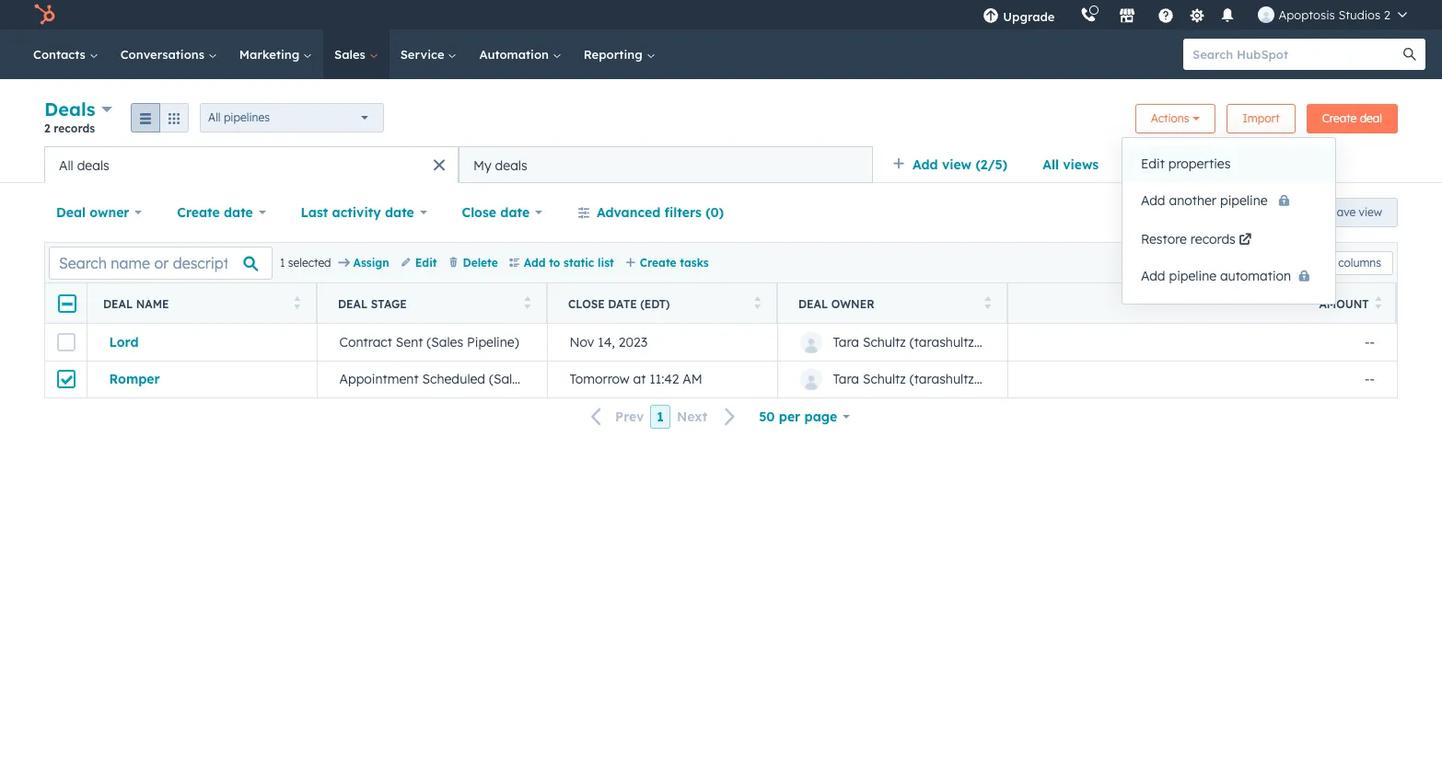 Task type: locate. For each thing, give the bounding box(es) containing it.
0 horizontal spatial press to sort. image
[[984, 296, 991, 309]]

press to sort. image for deal stage
[[524, 296, 531, 309]]

deals down '2 records'
[[77, 157, 109, 174]]

settings image
[[1189, 8, 1206, 24]]

pipeline) inside contract sent (sales pipeline) button
[[467, 334, 519, 351]]

create for create deal
[[1322, 111, 1357, 125]]

1 for 1 selected
[[280, 256, 285, 269]]

50 per page button
[[747, 399, 862, 436]]

view inside button
[[1359, 205, 1383, 219]]

view left (2/5)
[[942, 157, 972, 173]]

menu item
[[1068, 0, 1072, 29]]

create left the deal
[[1322, 111, 1357, 125]]

create deal
[[1322, 111, 1383, 125]]

2023
[[619, 334, 648, 351]]

press to sort. image for deal owner
[[984, 296, 991, 309]]

properties
[[1169, 156, 1231, 172]]

3 press to sort. image from the left
[[754, 296, 761, 309]]

add left to
[[524, 256, 546, 269]]

deal inside deal owner popup button
[[56, 204, 86, 221]]

1 press to sort. image from the left
[[293, 296, 300, 309]]

pipeline) down nov
[[529, 371, 581, 388]]

last activity date button
[[289, 194, 439, 231]]

0 vertical spatial (tarashultz49@gmail.com)
[[910, 334, 1070, 351]]

1 horizontal spatial owner
[[832, 297, 875, 311]]

0 horizontal spatial pipeline)
[[467, 334, 519, 351]]

1 horizontal spatial edit
[[1141, 156, 1165, 172]]

2 -- button from the top
[[1008, 361, 1397, 398]]

2 horizontal spatial create
[[1322, 111, 1357, 125]]

(tarashultz49@gmail.com) for nov 14, 2023
[[910, 334, 1070, 351]]

1 horizontal spatial close
[[568, 297, 605, 311]]

pipeline) for contract sent (sales pipeline)
[[467, 334, 519, 351]]

appointment scheduled (sales pipeline)
[[339, 371, 581, 388]]

1 vertical spatial create
[[177, 204, 220, 221]]

3 press to sort. element from the left
[[754, 296, 761, 312]]

0 vertical spatial tara
[[833, 334, 859, 351]]

amount
[[1319, 297, 1369, 311]]

1 horizontal spatial deals
[[495, 157, 528, 174]]

settings link
[[1186, 5, 1209, 24]]

group inside deals banner
[[131, 103, 189, 132]]

edit columns
[[1315, 256, 1382, 269]]

0 vertical spatial close
[[462, 204, 497, 221]]

50
[[759, 409, 775, 426]]

my deals button
[[459, 146, 873, 183]]

pipeline down the restore records
[[1169, 268, 1217, 285]]

4 press to sort. element from the left
[[984, 296, 991, 312]]

press to sort. element
[[293, 296, 300, 312], [524, 296, 531, 312], [754, 296, 761, 312], [984, 296, 991, 312], [1375, 296, 1382, 312]]

tomorrow at 11:42 am button
[[547, 361, 777, 398]]

0 horizontal spatial records
[[54, 122, 95, 135]]

1 horizontal spatial 2
[[1384, 7, 1391, 22]]

marketplaces image
[[1120, 8, 1136, 25]]

0 vertical spatial (sales
[[427, 334, 463, 351]]

1 horizontal spatial pipeline)
[[529, 371, 581, 388]]

contacts
[[33, 47, 89, 62]]

1 selected
[[280, 256, 331, 269]]

1 horizontal spatial 1
[[657, 409, 664, 426]]

1 (tarashultz49@gmail.com) from the top
[[910, 334, 1070, 351]]

1 right the prev
[[657, 409, 664, 426]]

1 left selected
[[280, 256, 285, 269]]

edit left delete button
[[415, 256, 437, 269]]

close for close date (edt)
[[568, 297, 605, 311]]

1
[[280, 256, 285, 269], [657, 409, 664, 426]]

1 for 1
[[657, 409, 664, 426]]

lord
[[109, 334, 139, 351]]

0 horizontal spatial view
[[942, 157, 972, 173]]

deals
[[44, 98, 95, 121]]

deal
[[1360, 111, 1383, 125]]

1 horizontal spatial press to sort. image
[[1375, 296, 1382, 309]]

deals for all deals
[[77, 157, 109, 174]]

0 vertical spatial pipeline)
[[467, 334, 519, 351]]

1 button
[[651, 405, 671, 429]]

deals inside button
[[495, 157, 528, 174]]

owner
[[90, 204, 129, 221], [832, 297, 875, 311]]

0 horizontal spatial 2
[[44, 122, 50, 135]]

1 deals from the left
[[77, 157, 109, 174]]

0 horizontal spatial close
[[462, 204, 497, 221]]

Search name or description search field
[[49, 246, 273, 280]]

hubspot image
[[33, 4, 55, 26]]

1 vertical spatial tara
[[833, 371, 859, 388]]

0 horizontal spatial owner
[[90, 204, 129, 221]]

create inside button
[[640, 256, 677, 269]]

edit properties
[[1141, 156, 1231, 172]]

2 horizontal spatial edit
[[1315, 256, 1336, 269]]

1 tara schultz (tarashultz49@gmail.com) button from the top
[[777, 324, 1070, 361]]

0 horizontal spatial deals
[[77, 157, 109, 174]]

create for create tasks
[[640, 256, 677, 269]]

(sales for sent
[[427, 334, 463, 351]]

1 vertical spatial records
[[1191, 231, 1236, 248]]

contract sent (sales pipeline)
[[339, 334, 519, 351]]

add for add view (2/5)
[[913, 157, 938, 173]]

add left another
[[1141, 193, 1166, 209]]

add down restore
[[1141, 268, 1166, 285]]

1 vertical spatial deal owner
[[799, 297, 875, 311]]

view right save
[[1359, 205, 1383, 219]]

add inside popup button
[[913, 157, 938, 173]]

actions button
[[1136, 104, 1216, 133]]

all for all deals
[[59, 157, 73, 174]]

2 press to sort. image from the left
[[524, 296, 531, 309]]

tara schultz (tarashultz49@gmail.com) button for nov 14, 2023
[[777, 324, 1070, 361]]

reporting
[[584, 47, 646, 62]]

2 date from the left
[[385, 204, 414, 221]]

pipeline)
[[467, 334, 519, 351], [529, 371, 581, 388]]

-- button for nov 14, 2023
[[1008, 324, 1397, 361]]

columns
[[1339, 256, 1382, 269]]

-
[[1365, 334, 1370, 351], [1370, 334, 1375, 351], [1365, 371, 1370, 388], [1370, 371, 1375, 388]]

export
[[1246, 256, 1280, 269]]

(0)
[[706, 204, 724, 221]]

create up search name or description search box
[[177, 204, 220, 221]]

2 schultz from the top
[[863, 371, 906, 388]]

press to sort. image
[[984, 296, 991, 309], [1375, 296, 1382, 309]]

2 horizontal spatial all
[[1043, 157, 1059, 173]]

my deals
[[473, 157, 528, 174]]

2 deals from the left
[[495, 157, 528, 174]]

records inside deals banner
[[54, 122, 95, 135]]

scheduled
[[422, 371, 485, 388]]

edit left columns
[[1315, 256, 1336, 269]]

0 vertical spatial tara schultz (tarashultz49@gmail.com)
[[833, 334, 1070, 351]]

close left date
[[568, 297, 605, 311]]

date down all deals button
[[224, 204, 253, 221]]

3 date from the left
[[500, 204, 530, 221]]

appointment scheduled (sales pipeline) button
[[317, 361, 581, 398]]

2 right studios
[[1384, 7, 1391, 22]]

1 schultz from the top
[[863, 334, 906, 351]]

0 vertical spatial create
[[1322, 111, 1357, 125]]

0 horizontal spatial deal owner
[[56, 204, 129, 221]]

1 vertical spatial (sales
[[489, 371, 526, 388]]

create inside "button"
[[1322, 111, 1357, 125]]

1 vertical spatial close
[[568, 297, 605, 311]]

0 horizontal spatial press to sort. image
[[293, 296, 300, 309]]

2 vertical spatial create
[[640, 256, 677, 269]]

2 press to sort. element from the left
[[524, 296, 531, 312]]

assign button
[[339, 255, 389, 271]]

1 vertical spatial schultz
[[863, 371, 906, 388]]

date right activity
[[385, 204, 414, 221]]

close for close date
[[462, 204, 497, 221]]

contacts link
[[22, 29, 109, 79]]

schultz
[[863, 334, 906, 351], [863, 371, 906, 388]]

view inside popup button
[[942, 157, 972, 173]]

0 vertical spatial 1
[[280, 256, 285, 269]]

deals inside button
[[77, 157, 109, 174]]

1 horizontal spatial pipeline
[[1221, 193, 1268, 209]]

1 vertical spatial --
[[1365, 371, 1375, 388]]

(sales right "scheduled"
[[489, 371, 526, 388]]

calling icon image
[[1081, 7, 1098, 24]]

close inside close date popup button
[[462, 204, 497, 221]]

records for restore records
[[1191, 231, 1236, 248]]

1 vertical spatial view
[[1359, 205, 1383, 219]]

1 press to sort. image from the left
[[984, 296, 991, 309]]

pipeline down edit properties link
[[1221, 193, 1268, 209]]

2 tara schultz (tarashultz49@gmail.com) from the top
[[833, 371, 1070, 388]]

close down my
[[462, 204, 497, 221]]

(sales right the sent at the top of the page
[[427, 334, 463, 351]]

0 vertical spatial records
[[54, 122, 95, 135]]

pipeline) inside appointment scheduled (sales pipeline) button
[[529, 371, 581, 388]]

2 horizontal spatial press to sort. image
[[754, 296, 761, 309]]

date down my deals
[[500, 204, 530, 221]]

2 down deals
[[44, 122, 50, 135]]

all left views on the top right
[[1043, 157, 1059, 173]]

1 horizontal spatial press to sort. image
[[524, 296, 531, 309]]

help image
[[1158, 8, 1175, 25]]

0 vertical spatial owner
[[90, 204, 129, 221]]

0 vertical spatial --
[[1365, 334, 1375, 351]]

create left tasks
[[640, 256, 677, 269]]

0 horizontal spatial date
[[224, 204, 253, 221]]

1 -- button from the top
[[1008, 324, 1397, 361]]

apoptosis
[[1279, 7, 1335, 22]]

delete
[[463, 256, 498, 269]]

pipeline) for appointment scheduled (sales pipeline)
[[529, 371, 581, 388]]

advanced filters (0) button
[[566, 194, 736, 231]]

tara for tomorrow at 11:42 am
[[833, 371, 859, 388]]

create date
[[177, 204, 253, 221]]

deal stage
[[338, 297, 407, 311]]

1 vertical spatial 2
[[44, 122, 50, 135]]

menu
[[970, 0, 1420, 29]]

deals for my deals
[[495, 157, 528, 174]]

1 vertical spatial pipeline
[[1169, 268, 1217, 285]]

all down '2 records'
[[59, 157, 73, 174]]

add view (2/5)
[[913, 157, 1008, 173]]

1 tara schultz (tarashultz49@gmail.com) from the top
[[833, 334, 1070, 351]]

0 horizontal spatial create
[[177, 204, 220, 221]]

0 vertical spatial schultz
[[863, 334, 906, 351]]

records
[[54, 122, 95, 135], [1191, 231, 1236, 248]]

0 vertical spatial 2
[[1384, 7, 1391, 22]]

2 horizontal spatial date
[[500, 204, 530, 221]]

5 press to sort. element from the left
[[1375, 296, 1382, 312]]

all inside button
[[59, 157, 73, 174]]

1 horizontal spatial date
[[385, 204, 414, 221]]

1 horizontal spatial (sales
[[489, 371, 526, 388]]

2 (tarashultz49@gmail.com) from the top
[[910, 371, 1070, 388]]

group
[[131, 103, 189, 132]]

(sales
[[427, 334, 463, 351], [489, 371, 526, 388]]

0 vertical spatial deal owner
[[56, 204, 129, 221]]

2 -- from the top
[[1365, 371, 1375, 388]]

1 date from the left
[[224, 204, 253, 221]]

edit
[[1141, 156, 1165, 172], [415, 256, 437, 269], [1315, 256, 1336, 269]]

calling icon button
[[1074, 3, 1105, 27]]

0 horizontal spatial (sales
[[427, 334, 463, 351]]

all left pipelines at the left of the page
[[208, 110, 221, 124]]

1 horizontal spatial all
[[208, 110, 221, 124]]

1 horizontal spatial create
[[640, 256, 677, 269]]

press to sort. image
[[293, 296, 300, 309], [524, 296, 531, 309], [754, 296, 761, 309]]

create
[[1322, 111, 1357, 125], [177, 204, 220, 221], [640, 256, 677, 269]]

0 horizontal spatial edit
[[415, 256, 437, 269]]

page
[[805, 409, 838, 426]]

deals
[[77, 157, 109, 174], [495, 157, 528, 174]]

menu containing apoptosis studios 2
[[970, 0, 1420, 29]]

create inside popup button
[[177, 204, 220, 221]]

press to sort. element for date
[[754, 296, 761, 312]]

add left (2/5)
[[913, 157, 938, 173]]

all views
[[1043, 157, 1099, 173]]

1 vertical spatial 1
[[657, 409, 664, 426]]

pipeline) up appointment scheduled (sales pipeline)
[[467, 334, 519, 351]]

search button
[[1395, 39, 1426, 70]]

tara schultz (tarashultz49@gmail.com) for tomorrow at 11:42 am
[[833, 371, 1070, 388]]

tomorrow at 11:42 am
[[570, 371, 703, 388]]

stage
[[371, 297, 407, 311]]

0 vertical spatial view
[[942, 157, 972, 173]]

records up 'add pipeline automation'
[[1191, 231, 1236, 248]]

schultz for tomorrow at 11:42 am
[[863, 371, 906, 388]]

1 -- from the top
[[1365, 334, 1375, 351]]

2 tara schultz (tarashultz49@gmail.com) button from the top
[[777, 361, 1070, 398]]

deal
[[56, 204, 86, 221], [103, 297, 133, 311], [338, 297, 368, 311], [799, 297, 828, 311]]

restore records link
[[1123, 221, 1336, 258]]

1 tara from the top
[[833, 334, 859, 351]]

import button
[[1227, 104, 1296, 133]]

2 inside deals banner
[[44, 122, 50, 135]]

0 vertical spatial pipeline
[[1221, 193, 1268, 209]]

tara schultz (tarashultz49@gmail.com) button for tomorrow at 11:42 am
[[777, 361, 1070, 398]]

records down deals
[[54, 122, 95, 135]]

1 horizontal spatial view
[[1359, 205, 1383, 219]]

owner inside popup button
[[90, 204, 129, 221]]

add for add another pipeline
[[1141, 193, 1166, 209]]

add view (2/5) button
[[881, 146, 1031, 183]]

am
[[683, 371, 703, 388]]

view
[[942, 157, 972, 173], [1359, 205, 1383, 219]]

2 press to sort. image from the left
[[1375, 296, 1382, 309]]

deals right my
[[495, 157, 528, 174]]

1 vertical spatial (tarashultz49@gmail.com)
[[910, 371, 1070, 388]]

0 horizontal spatial all
[[59, 157, 73, 174]]

1 inside button
[[657, 409, 664, 426]]

--
[[1365, 334, 1375, 351], [1365, 371, 1375, 388]]

0 horizontal spatial 1
[[280, 256, 285, 269]]

date for close date
[[500, 204, 530, 221]]

1 horizontal spatial deal owner
[[799, 297, 875, 311]]

all pipelines button
[[200, 103, 384, 132]]

1 horizontal spatial records
[[1191, 231, 1236, 248]]

1 vertical spatial tara schultz (tarashultz49@gmail.com)
[[833, 371, 1070, 388]]

2 tara from the top
[[833, 371, 859, 388]]

nov 14, 2023
[[570, 334, 648, 351]]

edit left properties
[[1141, 156, 1165, 172]]

all inside popup button
[[208, 110, 221, 124]]

2 records
[[44, 122, 95, 135]]

1 vertical spatial pipeline)
[[529, 371, 581, 388]]

pipeline
[[1221, 193, 1268, 209], [1169, 268, 1217, 285]]

my
[[473, 157, 492, 174]]



Task type: describe. For each thing, give the bounding box(es) containing it.
sales link
[[323, 29, 389, 79]]

create for create date
[[177, 204, 220, 221]]

actions
[[1151, 111, 1190, 125]]

notifications button
[[1213, 0, 1244, 29]]

apoptosis studios 2 button
[[1248, 0, 1419, 29]]

-- for tomorrow at 11:42 am
[[1365, 371, 1375, 388]]

prev button
[[580, 405, 651, 430]]

marketing
[[239, 47, 303, 62]]

sent
[[396, 334, 423, 351]]

selected
[[288, 256, 331, 269]]

all for all views
[[1043, 157, 1059, 173]]

activity
[[332, 204, 381, 221]]

deals banner
[[44, 96, 1398, 146]]

service
[[400, 47, 448, 62]]

add another pipeline
[[1141, 193, 1272, 209]]

tomorrow
[[570, 371, 630, 388]]

(sales for scheduled
[[489, 371, 526, 388]]

edit button
[[401, 255, 437, 271]]

11:42
[[650, 371, 679, 388]]

automation link
[[468, 29, 573, 79]]

deal owner inside popup button
[[56, 204, 129, 221]]

view for add
[[942, 157, 972, 173]]

1 press to sort. element from the left
[[293, 296, 300, 312]]

romper
[[109, 371, 160, 388]]

automation
[[479, 47, 552, 62]]

advanced filters (0)
[[597, 204, 724, 221]]

create date button
[[165, 194, 278, 231]]

add pipeline automation
[[1141, 268, 1292, 285]]

studios
[[1339, 7, 1381, 22]]

(tarashultz49@gmail.com) for tomorrow at 11:42 am
[[910, 371, 1070, 388]]

at
[[633, 371, 646, 388]]

reporting link
[[573, 29, 666, 79]]

0 horizontal spatial pipeline
[[1169, 268, 1217, 285]]

2 inside popup button
[[1384, 7, 1391, 22]]

romper link
[[109, 371, 294, 388]]

static
[[564, 256, 594, 269]]

all deals button
[[44, 146, 459, 183]]

edit for edit properties
[[1141, 156, 1165, 172]]

all for all pipelines
[[208, 110, 221, 124]]

conversations
[[120, 47, 208, 62]]

edit for edit columns
[[1315, 256, 1336, 269]]

add to static list
[[524, 256, 614, 269]]

edit properties link
[[1123, 146, 1336, 182]]

last activity date
[[301, 204, 414, 221]]

-- button for tomorrow at 11:42 am
[[1008, 361, 1397, 398]]

edit columns button
[[1303, 251, 1394, 275]]

tasks
[[680, 256, 709, 269]]

add pipeline automation button
[[1123, 258, 1336, 297]]

records for 2 records
[[54, 122, 95, 135]]

deals button
[[44, 96, 112, 123]]

help button
[[1151, 0, 1182, 29]]

add for add to static list
[[524, 256, 546, 269]]

pipelines
[[224, 110, 270, 124]]

prev
[[615, 409, 644, 426]]

schultz for nov 14, 2023
[[863, 334, 906, 351]]

lord link
[[109, 334, 294, 351]]

Search HubSpot search field
[[1184, 39, 1409, 70]]

another
[[1169, 193, 1217, 209]]

sales
[[334, 47, 369, 62]]

filters
[[665, 204, 702, 221]]

nov
[[570, 334, 594, 351]]

all deals
[[59, 157, 109, 174]]

add for add pipeline automation
[[1141, 268, 1166, 285]]

views
[[1063, 157, 1099, 173]]

assign
[[353, 256, 389, 269]]

apoptosis studios 2
[[1279, 7, 1391, 22]]

press to sort. image for close date (edt)
[[754, 296, 761, 309]]

last
[[301, 204, 328, 221]]

create tasks button
[[625, 255, 709, 271]]

notifications image
[[1220, 8, 1237, 25]]

restore
[[1141, 231, 1187, 248]]

-- for nov 14, 2023
[[1365, 334, 1375, 351]]

create deal button
[[1307, 104, 1398, 133]]

name
[[136, 297, 169, 311]]

deal owner button
[[44, 194, 154, 231]]

nov 14, 2023 button
[[547, 324, 777, 361]]

pagination navigation
[[580, 405, 747, 430]]

conversations link
[[109, 29, 228, 79]]

save view
[[1331, 205, 1383, 219]]

tara for nov 14, 2023
[[833, 334, 859, 351]]

delete button
[[448, 255, 498, 271]]

close date
[[462, 204, 530, 221]]

close date button
[[450, 194, 554, 231]]

50 per page
[[759, 409, 838, 426]]

appointment
[[339, 371, 419, 388]]

automation
[[1221, 268, 1292, 285]]

press to sort. element for stage
[[524, 296, 531, 312]]

add to static list button
[[509, 255, 614, 271]]

to
[[549, 256, 560, 269]]

date for create date
[[224, 204, 253, 221]]

press to sort. element for owner
[[984, 296, 991, 312]]

tara schultz (tarashultz49@gmail.com) for nov 14, 2023
[[833, 334, 1070, 351]]

all pipelines
[[208, 110, 270, 124]]

export button
[[1234, 251, 1292, 275]]

per
[[779, 409, 801, 426]]

edit for edit
[[415, 256, 437, 269]]

save view button
[[1298, 198, 1398, 228]]

press to sort. image for amount
[[1375, 296, 1382, 309]]

marketing link
[[228, 29, 323, 79]]

search image
[[1404, 48, 1417, 61]]

upgrade
[[1003, 9, 1055, 24]]

upgrade image
[[983, 8, 1000, 25]]

1 vertical spatial owner
[[832, 297, 875, 311]]

hubspot link
[[22, 4, 69, 26]]

add another pipeline button
[[1123, 182, 1336, 221]]

close date (edt)
[[568, 297, 670, 311]]

tara schultz image
[[1259, 6, 1275, 23]]

view for save
[[1359, 205, 1383, 219]]

contract
[[339, 334, 392, 351]]

service link
[[389, 29, 468, 79]]

next button
[[671, 405, 747, 430]]

advanced
[[597, 204, 661, 221]]

all views link
[[1031, 146, 1111, 183]]

contract sent (sales pipeline) button
[[317, 324, 547, 361]]



Task type: vqa. For each thing, say whether or not it's contained in the screenshot.
Jacob Rogers image
no



